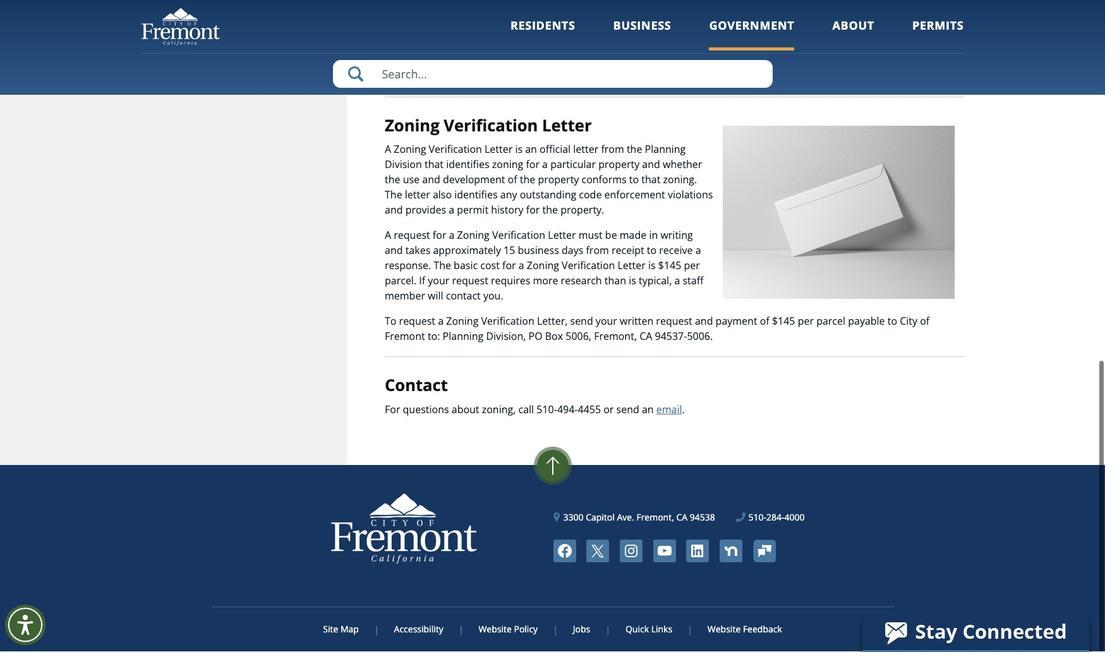 Task type: describe. For each thing, give the bounding box(es) containing it.
permits
[[912, 18, 964, 33]]

site
[[323, 624, 338, 636]]

more
[[533, 274, 558, 288]]

verification up research
[[562, 259, 615, 273]]

will
[[428, 290, 443, 303]]

policy
[[514, 624, 538, 636]]

2 horizontal spatial of
[[920, 315, 930, 329]]

and inside a request for a zoning verification letter must be made in writing and takes approximately 15 business days from receipt to receive a response. the basic cost for a zoning verification letter is $145 per parcel. if your request requires more research than is typical, a staff member will contact you.
[[385, 244, 403, 258]]

for down the 15
[[502, 259, 516, 273]]

request up 94537- at right bottom
[[656, 315, 692, 329]]

verification inside a zoning verification letter is an official letter from the planning division that identifies zoning for a particular property and whether the use and development of the property conforms to that zoning. the letter also identifies any outstanding code enforcement violations and provides a permit history for the property.
[[429, 143, 482, 157]]

about
[[832, 18, 874, 33]]

request down basic
[[452, 274, 488, 288]]

verification up 'zoning'
[[444, 115, 538, 137]]

website for website policy
[[479, 624, 512, 636]]

a for a zoning verification letter is an official letter from the planning division that identifies zoning for a particular property and whether the use and development of the property conforms to that zoning. the letter also identifies any outstanding code enforcement violations and provides a permit history for the property.
[[385, 143, 391, 157]]

permits link
[[912, 18, 964, 50]]

than
[[605, 274, 626, 288]]

staff
[[683, 274, 704, 288]]

permit
[[457, 204, 489, 218]]

conforms
[[582, 173, 627, 187]]

whether
[[663, 158, 702, 172]]

zoning inside to request a zoning verification letter, send your written request and payment of $145 per parcel payable to city of fremont to: planning division, po box 5006, fremont, ca 94537-5006.
[[446, 315, 479, 329]]

about link
[[832, 18, 874, 50]]

a for a request for a zoning verification letter must be made in writing and takes approximately 15 business days from receipt to receive a response. the basic cost for a zoning verification letter is $145 per parcel. if your request requires more research than is typical, a staff member will contact you.
[[385, 229, 391, 243]]

zoning verification letter
[[385, 115, 596, 137]]

footer my icon image
[[753, 540, 776, 563]]

information
[[454, 14, 515, 28]]

official
[[540, 143, 571, 157]]

jobs
[[573, 624, 590, 636]]

about
[[452, 403, 479, 417]]

the down 'zoning'
[[520, 173, 535, 187]]

for down provides
[[433, 229, 446, 243]]

the inside a request for a zoning verification letter must be made in writing and takes approximately 15 business days from receipt to receive a response. the basic cost for a zoning verification letter is $145 per parcel. if your request requires more research than is typical, a staff member will contact you.
[[434, 259, 451, 273]]

division,
[[486, 330, 526, 344]]

cost
[[480, 259, 500, 273]]

to inside to request a zoning verification letter, send your written request and payment of $145 per parcel payable to city of fremont to: planning division, po box 5006, fremont, ca 94537-5006.
[[888, 315, 897, 329]]

quick links link
[[609, 624, 689, 636]]

jobs link
[[557, 624, 607, 636]]

a up approximately
[[449, 229, 455, 243]]

map
[[341, 624, 359, 636]]

takes
[[405, 244, 430, 258]]

for down outstanding
[[526, 204, 540, 218]]

contact
[[446, 290, 481, 303]]

to:
[[428, 330, 440, 344]]

94538
[[690, 512, 715, 524]]

footer tw icon image
[[587, 540, 609, 563]]

property.
[[561, 204, 604, 218]]

to
[[385, 315, 396, 329]]

be
[[605, 229, 617, 243]]

use
[[403, 173, 420, 187]]

ave.
[[617, 512, 634, 524]]

15
[[504, 244, 515, 258]]

request up "fremont"
[[399, 315, 435, 329]]

from inside a zoning verification letter is an official letter from the planning division that identifies zoning for a particular property and whether the use and development of the property conforms to that zoning. the letter also identifies any outstanding code enforcement violations and provides a permit history for the property.
[[601, 143, 624, 157]]

a right receive
[[695, 244, 701, 258]]

is inside a zoning verification letter is an official letter from the planning division that identifies zoning for a particular property and whether the use and development of the property conforms to that zoning. the letter also identifies any outstanding code enforcement violations and provides a permit history for the property.
[[515, 143, 523, 157]]

510-284-4000
[[748, 512, 805, 524]]

letter,
[[537, 315, 568, 329]]

2 horizontal spatial is
[[648, 259, 656, 273]]

per inside to request a zoning verification letter, send your written request and payment of $145 per parcel payable to city of fremont to: planning division, po box 5006, fremont, ca 94537-5006.
[[798, 315, 814, 329]]

email link
[[656, 403, 682, 417]]

and left the whether
[[642, 158, 660, 172]]

510-284-4000 link
[[736, 511, 805, 524]]

po
[[529, 330, 543, 344]]

1 vertical spatial letter
[[405, 188, 430, 202]]

particular
[[550, 158, 596, 172]]

zoning.
[[663, 173, 697, 187]]

from inside a request for a zoning verification letter must be made in writing and takes approximately 15 business days from receipt to receive a response. the basic cost for a zoning verification letter is $145 per parcel. if your request requires more research than is typical, a staff member will contact you.
[[586, 244, 609, 258]]

zoning inside a zoning verification letter is an official letter from the planning division that identifies zoning for a particular property and whether the use and development of the property conforms to that zoning. the letter also identifies any outstanding code enforcement violations and provides a permit history for the property.
[[394, 143, 426, 157]]

a zoning verification letter is an official letter from the planning division that identifies zoning for a particular property and whether the use and development of the property conforms to that zoning. the letter also identifies any outstanding code enforcement violations and provides a permit history for the property.
[[385, 143, 713, 218]]

if
[[419, 274, 425, 288]]

affordable housing parking signs
[[410, 40, 501, 84]]

1 vertical spatial identifies
[[454, 188, 498, 202]]

to inside a request for a zoning verification letter must be made in writing and takes approximately 15 business days from receipt to receive a response. the basic cost for a zoning verification letter is $145 per parcel. if your request requires more research than is typical, a staff member will contact you.
[[647, 244, 657, 258]]

footer ig icon image
[[620, 540, 643, 563]]

to request a zoning verification letter, send your written request and payment of $145 per parcel payable to city of fremont to: planning division, po box 5006, fremont, ca 94537-5006.
[[385, 315, 930, 344]]

other zoning information
[[385, 14, 515, 28]]

parcel.
[[385, 274, 416, 288]]

a down official
[[542, 158, 548, 172]]

parking
[[410, 55, 445, 69]]

residents link
[[510, 18, 575, 50]]

research
[[561, 274, 602, 288]]

business
[[613, 18, 671, 33]]

basic
[[454, 259, 478, 273]]

call
[[518, 403, 534, 417]]

site map
[[323, 624, 359, 636]]

fremont, inside to request a zoning verification letter, send your written request and payment of $145 per parcel payable to city of fremont to: planning division, po box 5006, fremont, ca 94537-5006.
[[594, 330, 637, 344]]

3300 capitol ave. fremont, ca 94538
[[563, 512, 715, 524]]

per inside a request for a zoning verification letter must be made in writing and takes approximately 15 business days from receipt to receive a response. the basic cost for a zoning verification letter is $145 per parcel. if your request requires more research than is typical, a staff member will contact you.
[[684, 259, 700, 273]]

affordable
[[410, 40, 460, 53]]

or
[[604, 403, 614, 417]]

box
[[545, 330, 563, 344]]

and up also
[[422, 173, 440, 187]]

made
[[620, 229, 647, 243]]

verification inside to request a zoning verification letter, send your written request and payment of $145 per parcel payable to city of fremont to: planning division, po box 5006, fremont, ca 94537-5006.
[[481, 315, 534, 329]]

a request for a zoning verification letter must be made in writing and takes approximately 15 business days from receipt to receive a response. the basic cost for a zoning verification letter is $145 per parcel. if your request requires more research than is typical, a staff member will contact you.
[[385, 229, 704, 303]]

a down also
[[449, 204, 454, 218]]

3300
[[563, 512, 584, 524]]

parking link
[[410, 55, 458, 69]]

a inside to request a zoning verification letter, send your written request and payment of $145 per parcel payable to city of fremont to: planning division, po box 5006, fremont, ca 94537-5006.
[[438, 315, 444, 329]]

284-
[[766, 512, 784, 524]]

receipt
[[612, 244, 644, 258]]

1 vertical spatial 510-
[[748, 512, 766, 524]]

you.
[[483, 290, 503, 303]]

for
[[385, 403, 400, 417]]

website policy
[[479, 624, 538, 636]]

zoning
[[492, 158, 523, 172]]

typical,
[[639, 274, 672, 288]]

letter down "receipt"
[[618, 259, 646, 273]]

494-
[[557, 403, 578, 417]]

and left provides
[[385, 204, 403, 218]]



Task type: vqa. For each thing, say whether or not it's contained in the screenshot.
The Site Map
yes



Task type: locate. For each thing, give the bounding box(es) containing it.
letter up 'zoning'
[[485, 143, 513, 157]]

0 vertical spatial the
[[385, 188, 402, 202]]

the down division
[[385, 188, 402, 202]]

footer yt icon image
[[653, 540, 676, 563]]

0 horizontal spatial is
[[515, 143, 523, 157]]

per
[[684, 259, 700, 273], [798, 315, 814, 329]]

is
[[515, 143, 523, 157], [648, 259, 656, 273], [629, 274, 636, 288]]

member
[[385, 290, 425, 303]]

capitol
[[586, 512, 615, 524]]

questions
[[403, 403, 449, 417]]

0 horizontal spatial $145
[[658, 259, 681, 273]]

ca down written
[[640, 330, 652, 344]]

the inside a zoning verification letter is an official letter from the planning division that identifies zoning for a particular property and whether the use and development of the property conforms to that zoning. the letter also identifies any outstanding code enforcement violations and provides a permit history for the property.
[[385, 188, 402, 202]]

fremont, right ave.
[[637, 512, 674, 524]]

0 horizontal spatial of
[[508, 173, 517, 187]]

the up enforcement
[[627, 143, 642, 157]]

days
[[562, 244, 583, 258]]

planning up the whether
[[645, 143, 686, 157]]

$145 right the payment
[[772, 315, 795, 329]]

ca
[[640, 330, 652, 344], [676, 512, 688, 524]]

is up typical,
[[648, 259, 656, 273]]

0 horizontal spatial per
[[684, 259, 700, 273]]

1 horizontal spatial planning
[[645, 143, 686, 157]]

1 vertical spatial fremont,
[[637, 512, 674, 524]]

1 a from the top
[[385, 143, 391, 157]]

from
[[601, 143, 624, 157], [586, 244, 609, 258]]

1 horizontal spatial an
[[642, 403, 654, 417]]

0 horizontal spatial an
[[525, 143, 537, 157]]

is up 'zoning'
[[515, 143, 523, 157]]

a
[[542, 158, 548, 172], [449, 204, 454, 218], [449, 229, 455, 243], [695, 244, 701, 258], [519, 259, 524, 273], [674, 274, 680, 288], [438, 315, 444, 329]]

1 horizontal spatial to
[[647, 244, 657, 258]]

Search text field
[[333, 60, 772, 88]]

a
[[385, 143, 391, 157], [385, 229, 391, 243]]

1 horizontal spatial 510-
[[748, 512, 766, 524]]

1 horizontal spatial ca
[[676, 512, 688, 524]]

510- right call
[[537, 403, 557, 417]]

0 vertical spatial to
[[629, 173, 639, 187]]

for right 'zoning'
[[526, 158, 540, 172]]

outstanding
[[520, 188, 576, 202]]

$145 down receive
[[658, 259, 681, 273]]

and inside to request a zoning verification letter, send your written request and payment of $145 per parcel payable to city of fremont to: planning division, po box 5006, fremont, ca 94537-5006.
[[695, 315, 713, 329]]

of right the payment
[[760, 315, 769, 329]]

zoning letter image
[[723, 126, 954, 300]]

2 vertical spatial is
[[629, 274, 636, 288]]

and up 5006.
[[695, 315, 713, 329]]

0 vertical spatial per
[[684, 259, 700, 273]]

also
[[433, 188, 452, 202]]

1 horizontal spatial is
[[629, 274, 636, 288]]

letter up particular on the top of page
[[573, 143, 599, 157]]

planning inside a zoning verification letter is an official letter from the planning division that identifies zoning for a particular property and whether the use and development of the property conforms to that zoning. the letter also identifies any outstanding code enforcement violations and provides a permit history for the property.
[[645, 143, 686, 157]]

1 vertical spatial an
[[642, 403, 654, 417]]

is right than
[[629, 274, 636, 288]]

planning right 'to:'
[[443, 330, 484, 344]]

approximately
[[433, 244, 501, 258]]

signs link
[[410, 70, 435, 84]]

enforcement
[[604, 188, 665, 202]]

property up conforms
[[599, 158, 640, 172]]

1 vertical spatial the
[[434, 259, 451, 273]]

from down must
[[586, 244, 609, 258]]

of inside a zoning verification letter is an official letter from the planning division that identifies zoning for a particular property and whether the use and development of the property conforms to that zoning. the letter also identifies any outstanding code enforcement violations and provides a permit history for the property.
[[508, 173, 517, 187]]

division
[[385, 158, 422, 172]]

1 horizontal spatial per
[[798, 315, 814, 329]]

0 horizontal spatial that
[[425, 158, 444, 172]]

2 website from the left
[[708, 624, 741, 636]]

0 horizontal spatial ca
[[640, 330, 652, 344]]

verification up the 15
[[492, 229, 545, 243]]

a inside a zoning verification letter is an official letter from the planning division that identifies zoning for a particular property and whether the use and development of the property conforms to that zoning. the letter also identifies any outstanding code enforcement violations and provides a permit history for the property.
[[385, 143, 391, 157]]

a up 'to:'
[[438, 315, 444, 329]]

website left the policy
[[479, 624, 512, 636]]

1 horizontal spatial $145
[[772, 315, 795, 329]]

letter inside a zoning verification letter is an official letter from the planning division that identifies zoning for a particular property and whether the use and development of the property conforms to that zoning. the letter also identifies any outstanding code enforcement violations and provides a permit history for the property.
[[485, 143, 513, 157]]

0 horizontal spatial letter
[[405, 188, 430, 202]]

letter up official
[[542, 115, 592, 137]]

and up response.
[[385, 244, 403, 258]]

$145 inside to request a zoning verification letter, send your written request and payment of $145 per parcel payable to city of fremont to: planning division, po box 5006, fremont, ca 94537-5006.
[[772, 315, 795, 329]]

0 vertical spatial fremont,
[[594, 330, 637, 344]]

payable
[[848, 315, 885, 329]]

$145 inside a request for a zoning verification letter must be made in writing and takes approximately 15 business days from receipt to receive a response. the basic cost for a zoning verification letter is $145 per parcel. if your request requires more research than is typical, a staff member will contact you.
[[658, 259, 681, 273]]

fremont,
[[594, 330, 637, 344], [637, 512, 674, 524]]

a up division
[[385, 143, 391, 157]]

ca left 94538
[[676, 512, 688, 524]]

1 horizontal spatial property
[[599, 158, 640, 172]]

identifies down the development
[[454, 188, 498, 202]]

that right division
[[425, 158, 444, 172]]

property up outstanding
[[538, 173, 579, 187]]

1 vertical spatial ca
[[676, 512, 688, 524]]

stay connected image
[[863, 615, 1088, 650]]

.
[[682, 403, 685, 417]]

provides
[[405, 204, 446, 218]]

0 vertical spatial from
[[601, 143, 624, 157]]

1 vertical spatial your
[[596, 315, 617, 329]]

any
[[500, 188, 517, 202]]

1 horizontal spatial your
[[596, 315, 617, 329]]

history
[[491, 204, 524, 218]]

footer li icon image
[[686, 540, 709, 563]]

510- up footer my icon
[[748, 512, 766, 524]]

1 horizontal spatial that
[[642, 173, 661, 187]]

0 vertical spatial property
[[599, 158, 640, 172]]

site map link
[[323, 624, 375, 636]]

a up response.
[[385, 229, 391, 243]]

0 horizontal spatial 510-
[[537, 403, 557, 417]]

0 vertical spatial planning
[[645, 143, 686, 157]]

0 horizontal spatial to
[[629, 173, 639, 187]]

3300 capitol ave. fremont, ca 94538 link
[[554, 511, 715, 524]]

the
[[627, 143, 642, 157], [385, 173, 400, 187], [520, 173, 535, 187], [542, 204, 558, 218]]

2 horizontal spatial to
[[888, 315, 897, 329]]

an left official
[[525, 143, 537, 157]]

0 vertical spatial is
[[515, 143, 523, 157]]

$145
[[658, 259, 681, 273], [772, 315, 795, 329]]

footer fb icon image
[[553, 540, 576, 563]]

receive
[[659, 244, 693, 258]]

identifies up the development
[[446, 158, 489, 172]]

and
[[642, 158, 660, 172], [422, 173, 440, 187], [385, 204, 403, 218], [385, 244, 403, 258], [695, 315, 713, 329]]

request
[[394, 229, 430, 243], [452, 274, 488, 288], [399, 315, 435, 329], [656, 315, 692, 329]]

development
[[443, 173, 505, 187]]

0 horizontal spatial the
[[385, 188, 402, 202]]

from up conforms
[[601, 143, 624, 157]]

code
[[579, 188, 602, 202]]

that up enforcement
[[642, 173, 661, 187]]

1 horizontal spatial of
[[760, 315, 769, 329]]

email
[[656, 403, 682, 417]]

footer nd icon image
[[720, 540, 742, 563]]

affordable housing link
[[410, 40, 514, 53]]

letter
[[573, 143, 599, 157], [405, 188, 430, 202]]

1 horizontal spatial the
[[434, 259, 451, 273]]

send up 5006,
[[570, 315, 593, 329]]

for
[[526, 158, 540, 172], [526, 204, 540, 218], [433, 229, 446, 243], [502, 259, 516, 273]]

4000
[[784, 512, 805, 524]]

0 horizontal spatial website
[[479, 624, 512, 636]]

1 horizontal spatial letter
[[573, 143, 599, 157]]

the
[[385, 188, 402, 202], [434, 259, 451, 273]]

accessibility
[[394, 624, 443, 636]]

to
[[629, 173, 639, 187], [647, 244, 657, 258], [888, 315, 897, 329]]

written
[[620, 315, 653, 329]]

contact
[[385, 375, 448, 397]]

your left written
[[596, 315, 617, 329]]

1 vertical spatial that
[[642, 173, 661, 187]]

a inside a request for a zoning verification letter must be made in writing and takes approximately 15 business days from receipt to receive a response. the basic cost for a zoning verification letter is $145 per parcel. if your request requires more research than is typical, a staff member will contact you.
[[385, 229, 391, 243]]

website
[[479, 624, 512, 636], [708, 624, 741, 636]]

feedback
[[743, 624, 782, 636]]

response.
[[385, 259, 431, 273]]

to left city
[[888, 315, 897, 329]]

verification
[[444, 115, 538, 137], [429, 143, 482, 157], [492, 229, 545, 243], [562, 259, 615, 273], [481, 315, 534, 329]]

per up staff on the top of page
[[684, 259, 700, 273]]

the down outstanding
[[542, 204, 558, 218]]

1 vertical spatial a
[[385, 229, 391, 243]]

the left basic
[[434, 259, 451, 273]]

0 vertical spatial a
[[385, 143, 391, 157]]

to up enforcement
[[629, 173, 639, 187]]

fremont, down written
[[594, 330, 637, 344]]

to inside a zoning verification letter is an official letter from the planning division that identifies zoning for a particular property and whether the use and development of the property conforms to that zoning. the letter also identifies any outstanding code enforcement violations and provides a permit history for the property.
[[629, 173, 639, 187]]

verification up the development
[[429, 143, 482, 157]]

0 horizontal spatial property
[[538, 173, 579, 187]]

the down division
[[385, 173, 400, 187]]

writing
[[661, 229, 693, 243]]

verification up division,
[[481, 315, 534, 329]]

1 vertical spatial from
[[586, 244, 609, 258]]

an left "email"
[[642, 403, 654, 417]]

to down in on the right
[[647, 244, 657, 258]]

your inside a request for a zoning verification letter must be made in writing and takes approximately 15 business days from receipt to receive a response. the basic cost for a zoning verification letter is $145 per parcel. if your request requires more research than is typical, a staff member will contact you.
[[428, 274, 449, 288]]

a left staff on the top of page
[[674, 274, 680, 288]]

send right or
[[616, 403, 639, 417]]

must
[[579, 229, 603, 243]]

1 vertical spatial is
[[648, 259, 656, 273]]

0 vertical spatial an
[[525, 143, 537, 157]]

government link
[[709, 18, 795, 50]]

website left feedback
[[708, 624, 741, 636]]

1 vertical spatial $145
[[772, 315, 795, 329]]

letter up days
[[548, 229, 576, 243]]

of right city
[[920, 315, 930, 329]]

that
[[425, 158, 444, 172], [642, 173, 661, 187]]

your up will
[[428, 274, 449, 288]]

0 vertical spatial letter
[[573, 143, 599, 157]]

a up "requires"
[[519, 259, 524, 273]]

1 vertical spatial planning
[[443, 330, 484, 344]]

1 vertical spatial to
[[647, 244, 657, 258]]

1 vertical spatial property
[[538, 173, 579, 187]]

government
[[709, 18, 795, 33]]

0 horizontal spatial send
[[570, 315, 593, 329]]

1 horizontal spatial website
[[708, 624, 741, 636]]

housing
[[462, 40, 501, 53]]

in
[[649, 229, 658, 243]]

5006,
[[566, 330, 591, 344]]

your inside to request a zoning verification letter, send your written request and payment of $145 per parcel payable to city of fremont to: planning division, po box 5006, fremont, ca 94537-5006.
[[596, 315, 617, 329]]

website feedback
[[708, 624, 782, 636]]

1 vertical spatial send
[[616, 403, 639, 417]]

requires
[[491, 274, 530, 288]]

of
[[508, 173, 517, 187], [760, 315, 769, 329], [920, 315, 930, 329]]

2 vertical spatial to
[[888, 315, 897, 329]]

0 vertical spatial that
[[425, 158, 444, 172]]

2 a from the top
[[385, 229, 391, 243]]

send inside to request a zoning verification letter, send your written request and payment of $145 per parcel payable to city of fremont to: planning division, po box 5006, fremont, ca 94537-5006.
[[570, 315, 593, 329]]

request up takes
[[394, 229, 430, 243]]

1 vertical spatial per
[[798, 315, 814, 329]]

website feedback link
[[691, 624, 782, 636]]

per left the parcel
[[798, 315, 814, 329]]

planning inside to request a zoning verification letter, send your written request and payment of $145 per parcel payable to city of fremont to: planning division, po box 5006, fremont, ca 94537-5006.
[[443, 330, 484, 344]]

1 horizontal spatial send
[[616, 403, 639, 417]]

0 horizontal spatial your
[[428, 274, 449, 288]]

residents
[[510, 18, 575, 33]]

your
[[428, 274, 449, 288], [596, 315, 617, 329]]

0 vertical spatial ca
[[640, 330, 652, 344]]

0 vertical spatial 510-
[[537, 403, 557, 417]]

0 vertical spatial your
[[428, 274, 449, 288]]

0 vertical spatial $145
[[658, 259, 681, 273]]

website for website feedback
[[708, 624, 741, 636]]

510-
[[537, 403, 557, 417], [748, 512, 766, 524]]

planning
[[645, 143, 686, 157], [443, 330, 484, 344]]

letter down use
[[405, 188, 430, 202]]

4455
[[578, 403, 601, 417]]

zoning,
[[482, 403, 516, 417]]

ca inside to request a zoning verification letter, send your written request and payment of $145 per parcel payable to city of fremont to: planning division, po box 5006, fremont, ca 94537-5006.
[[640, 330, 652, 344]]

signs
[[410, 70, 435, 84]]

of up any
[[508, 173, 517, 187]]

1 website from the left
[[479, 624, 512, 636]]

5006.
[[687, 330, 713, 344]]

0 vertical spatial identifies
[[446, 158, 489, 172]]

0 vertical spatial send
[[570, 315, 593, 329]]

0 horizontal spatial planning
[[443, 330, 484, 344]]

an inside a zoning verification letter is an official letter from the planning division that identifies zoning for a particular property and whether the use and development of the property conforms to that zoning. the letter also identifies any outstanding code enforcement violations and provides a permit history for the property.
[[525, 143, 537, 157]]



